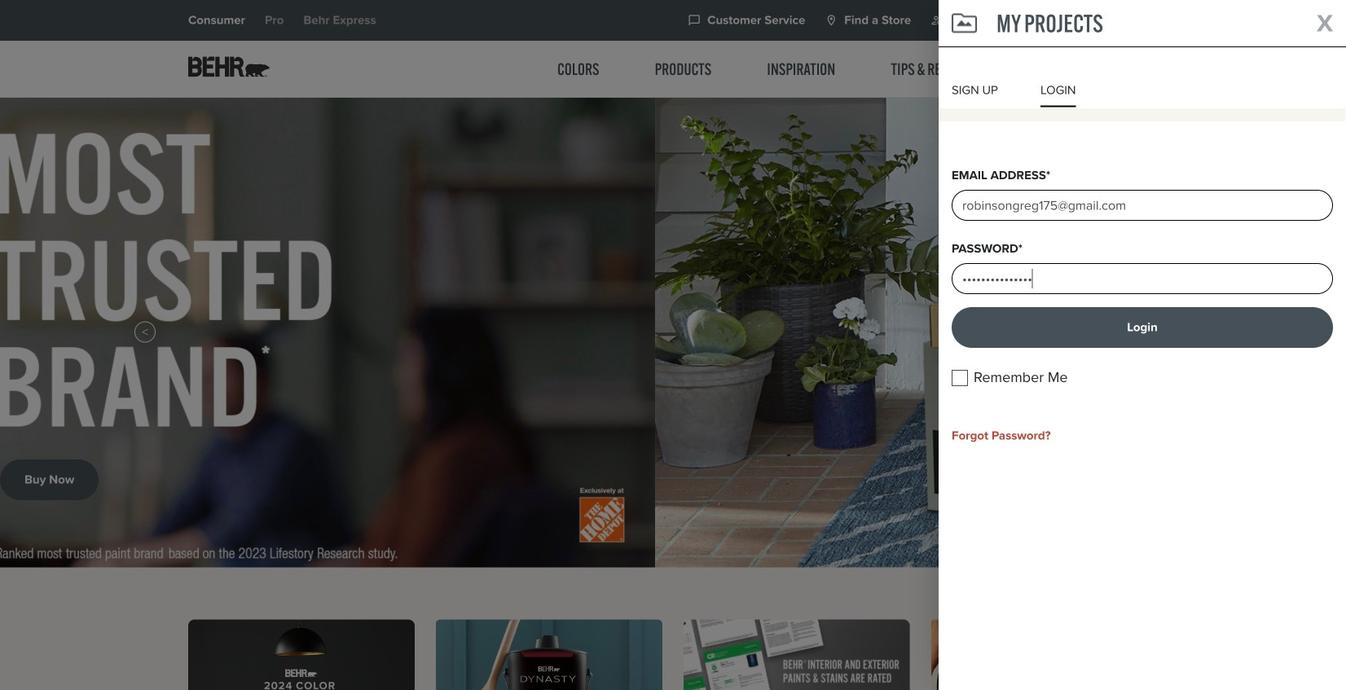 Task type: vqa. For each thing, say whether or not it's contained in the screenshot.
& to the middle
no



Task type: locate. For each thing, give the bounding box(es) containing it.
us flag image
[[1047, 9, 1091, 32]]

pour lid image
[[931, 620, 1158, 690]]

Password password field
[[952, 263, 1333, 294]]



Task type: describe. For each thing, give the bounding box(es) containing it.
can of behr premium plus flat interior paint and the words most trusted paint brand* in foreground. image
[[0, 98, 460, 568]]

Login Form Email Address text field
[[952, 190, 1333, 221]]

close up photo of front porch with blue welcome mat and blue french doors, with behr express packages and 1 gallon can of behr ultra paint in front. image
[[460, 98, 1346, 568]]

color of the year 2024 image
[[188, 620, 415, 690]]

paint can with brush image
[[436, 620, 663, 690]]

consumer reports promo tile image
[[684, 620, 910, 690]]

behr logo image
[[188, 57, 270, 77]]



